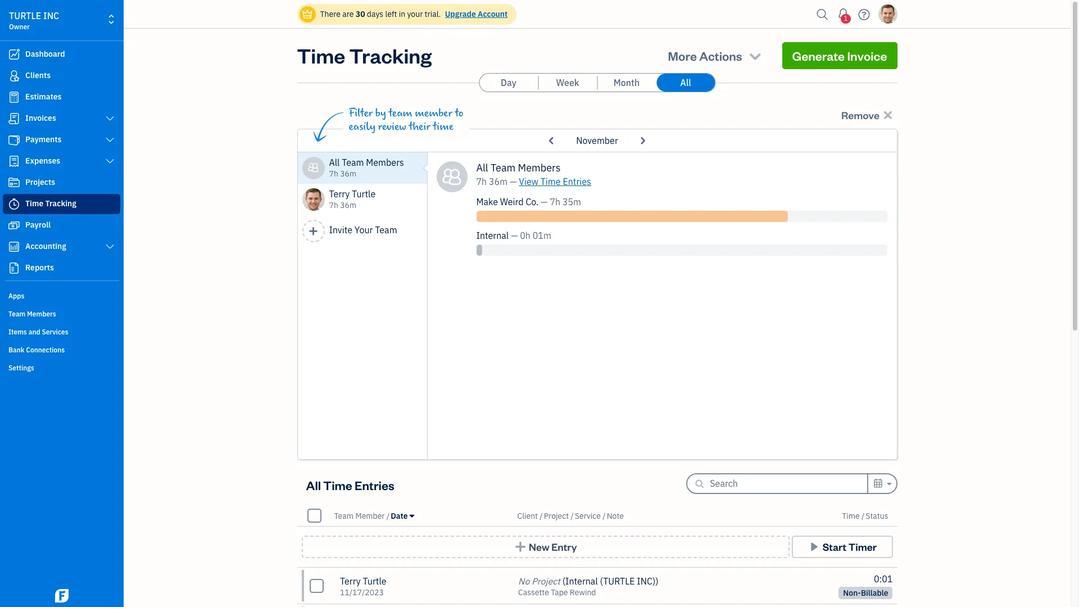 Task type: locate. For each thing, give the bounding box(es) containing it.
36m
[[340, 169, 357, 179], [489, 176, 508, 187], [340, 200, 357, 210]]

accounting
[[25, 241, 66, 251]]

dashboard image
[[7, 49, 21, 60]]

entries up member
[[355, 477, 395, 493]]

1 vertical spatial time tracking
[[25, 199, 76, 209]]

bank
[[8, 346, 24, 354]]

no project ( internal (turtle inc) ) cassette tape rewind
[[519, 576, 659, 598]]

play image
[[808, 542, 821, 553]]

date link
[[391, 511, 414, 521]]

team left member
[[334, 511, 354, 521]]

terry inside "terry turtle 11/17/2023"
[[340, 576, 361, 587]]

time link
[[843, 511, 862, 521]]

3 chevron large down image from the top
[[105, 242, 115, 251]]

team
[[342, 157, 364, 168], [491, 161, 516, 174], [375, 224, 397, 236], [8, 310, 25, 318], [334, 511, 354, 521]]

0 vertical spatial —
[[510, 176, 517, 187]]

days
[[367, 9, 384, 19]]

entries up 35m
[[563, 176, 592, 187]]

/ left service
[[571, 511, 574, 521]]

— right the co.
[[541, 196, 548, 208]]

7h up make
[[477, 176, 487, 187]]

1 horizontal spatial entries
[[563, 176, 592, 187]]

more actions button
[[658, 42, 774, 69]]

team members
[[8, 310, 56, 318]]

7h inside all team members 7h 36m — view time entries
[[477, 176, 487, 187]]

all
[[681, 77, 692, 88], [329, 157, 340, 168], [477, 161, 489, 174], [306, 477, 321, 493]]

members
[[366, 157, 404, 168], [518, 161, 561, 174], [27, 310, 56, 318]]

2 chevron large down image from the top
[[105, 157, 115, 166]]

freshbooks image
[[53, 589, 71, 603]]

0 horizontal spatial time tracking
[[25, 199, 76, 209]]

plus image
[[308, 226, 319, 236]]

dashboard link
[[3, 44, 120, 65]]

chevron large down image
[[105, 136, 115, 145], [105, 157, 115, 166], [105, 242, 115, 251]]

all team members 7h 36m — view time entries
[[477, 161, 592, 187]]

owner
[[9, 22, 30, 31]]

previous month image
[[545, 132, 560, 150]]

team inside main element
[[8, 310, 25, 318]]

member
[[356, 511, 385, 521]]

month
[[614, 77, 640, 88]]

terry inside terry turtle 7h 36m
[[329, 188, 350, 200]]

1 horizontal spatial time tracking
[[297, 42, 432, 69]]

members inside main element
[[27, 310, 56, 318]]

— inside all team members 7h 36m — view time entries
[[510, 176, 517, 187]]

expenses link
[[3, 151, 120, 172]]

turtle inside terry turtle 7h 36m
[[352, 188, 376, 200]]

1 horizontal spatial tracking
[[349, 42, 432, 69]]

status
[[866, 511, 889, 521]]

caretdown image right "date" in the bottom left of the page
[[410, 511, 414, 520]]

7h up invite
[[329, 200, 338, 210]]

tracking
[[349, 42, 432, 69], [45, 199, 76, 209]]

time right view
[[541, 176, 561, 187]]

left
[[385, 9, 397, 19]]

— left view
[[510, 176, 517, 187]]

chevron large down image for accounting
[[105, 242, 115, 251]]

1 vertical spatial chevron large down image
[[105, 157, 115, 166]]

there
[[320, 9, 341, 19]]

1 vertical spatial internal
[[566, 576, 598, 587]]

0 horizontal spatial tracking
[[45, 199, 76, 209]]

note
[[607, 511, 624, 521]]

team right your
[[375, 224, 397, 236]]

caretdown image inside "date" link
[[410, 511, 414, 520]]

apps link
[[3, 287, 120, 304]]

rewind
[[570, 588, 596, 598]]

invoices
[[25, 113, 56, 123]]

all for all time entries
[[306, 477, 321, 493]]

36m inside all team members 7h 36m — view time entries
[[489, 176, 508, 187]]

week
[[556, 77, 580, 88]]

terry turtle 11/17/2023
[[340, 576, 387, 598]]

1 vertical spatial caretdown image
[[410, 511, 414, 520]]

time tracking link
[[3, 194, 120, 214]]

0:01
[[874, 574, 893, 585]]

team up terry turtle 7h 36m
[[342, 157, 364, 168]]

project
[[544, 511, 569, 521], [532, 576, 561, 587]]

non-
[[844, 588, 861, 598]]

0 vertical spatial turtle
[[352, 188, 376, 200]]

go to help image
[[856, 6, 874, 23]]

team members link
[[3, 305, 120, 322]]

project link
[[544, 511, 571, 521]]

project up the cassette
[[532, 576, 561, 587]]

terry up invite
[[329, 188, 350, 200]]

upgrade
[[445, 9, 476, 19]]

client image
[[7, 70, 21, 82]]

/ left "date" in the bottom left of the page
[[387, 511, 390, 521]]

1 vertical spatial project
[[532, 576, 561, 587]]

items and services
[[8, 328, 68, 336]]

members inside all team members 7h 36m — view time entries
[[518, 161, 561, 174]]

/ left note "link"
[[603, 511, 606, 521]]

1 vertical spatial turtle
[[363, 576, 387, 587]]

time / status
[[843, 511, 889, 521]]

caretdown image right calendar 'icon'
[[886, 477, 892, 491]]

turtle up 11/17/2023
[[363, 576, 387, 587]]

/ left status
[[862, 511, 865, 521]]

turtle inc owner
[[9, 10, 59, 31]]

remove
[[842, 109, 880, 121]]

0 horizontal spatial caretdown image
[[410, 511, 414, 520]]

payments
[[25, 134, 62, 145]]

1 vertical spatial terry
[[340, 576, 361, 587]]

turtle
[[352, 188, 376, 200], [363, 576, 387, 587]]

36m for all team members 7h 36m
[[340, 169, 357, 179]]

timer
[[849, 540, 877, 553]]

turtle inside "terry turtle 11/17/2023"
[[363, 576, 387, 587]]

/
[[387, 511, 390, 521], [540, 511, 543, 521], [571, 511, 574, 521], [603, 511, 606, 521], [862, 511, 865, 521]]

project image
[[7, 177, 21, 188]]

0 vertical spatial caretdown image
[[886, 477, 892, 491]]

money image
[[7, 220, 21, 231]]

turtle for terry turtle 11/17/2023
[[363, 576, 387, 587]]

1 vertical spatial entries
[[355, 477, 395, 493]]

time inside all team members 7h 36m — view time entries
[[541, 176, 561, 187]]

0 vertical spatial entries
[[563, 176, 592, 187]]

inc
[[43, 10, 59, 21]]

team down apps
[[8, 310, 25, 318]]

terry up 11/17/2023
[[340, 576, 361, 587]]

in
[[399, 9, 406, 19]]

time
[[433, 120, 454, 133]]

terry
[[329, 188, 350, 200], [340, 576, 361, 587]]

all inside all team members 7h 36m
[[329, 157, 340, 168]]

1 horizontal spatial internal
[[566, 576, 598, 587]]

projects
[[25, 177, 55, 187]]

times image
[[882, 109, 895, 121]]

turtle down all team members 7h 36m
[[352, 188, 376, 200]]

expense image
[[7, 156, 21, 167]]

timer image
[[7, 199, 21, 210]]

turtle
[[9, 10, 41, 21]]

time tracking down projects link
[[25, 199, 76, 209]]

chevron large down image inside payments link
[[105, 136, 115, 145]]

time up team member /
[[324, 477, 352, 493]]

internal left 0h
[[477, 230, 509, 241]]

time right the timer icon
[[25, 199, 43, 209]]

time tracking down 30
[[297, 42, 432, 69]]

internal up rewind
[[566, 576, 598, 587]]

next month image
[[635, 132, 650, 150]]

all time entries
[[306, 477, 395, 493]]

invite your team button
[[298, 215, 428, 247]]

/ right client
[[540, 511, 543, 521]]

chevron large down image inside accounting link
[[105, 242, 115, 251]]

members up items and services
[[27, 310, 56, 318]]

items and services link
[[3, 323, 120, 340]]

entries
[[563, 176, 592, 187], [355, 477, 395, 493]]

chevron large down image for payments
[[105, 136, 115, 145]]

project right client
[[544, 511, 569, 521]]

invoice image
[[7, 113, 21, 124]]

36m up terry turtle 7h 36m
[[340, 169, 357, 179]]

1 vertical spatial tracking
[[45, 199, 76, 209]]

members down review
[[366, 157, 404, 168]]

0 vertical spatial chevron large down image
[[105, 136, 115, 145]]

terry for terry turtle 7h 36m
[[329, 188, 350, 200]]

weird
[[500, 196, 524, 208]]

invoice
[[848, 48, 888, 64]]

team up weird
[[491, 161, 516, 174]]

36m up invite
[[340, 200, 357, 210]]

view time entries button
[[519, 175, 592, 188]]

— left 0h
[[511, 230, 518, 241]]

caretdown image
[[886, 477, 892, 491], [410, 511, 414, 520]]

7h right users image
[[329, 169, 338, 179]]

2 vertical spatial chevron large down image
[[105, 242, 115, 251]]

all inside all team members 7h 36m — view time entries
[[477, 161, 489, 174]]

payroll
[[25, 220, 51, 230]]

2 horizontal spatial members
[[518, 161, 561, 174]]

members inside all team members 7h 36m
[[366, 157, 404, 168]]

new
[[529, 540, 550, 553]]

generate invoice
[[793, 48, 888, 64]]

0 horizontal spatial members
[[27, 310, 56, 318]]

members up view
[[518, 161, 561, 174]]

invoices link
[[3, 109, 120, 129]]

calendar image
[[874, 477, 884, 490]]

all for all team members 7h 36m — view time entries
[[477, 161, 489, 174]]

plus image
[[514, 542, 527, 553]]

0 vertical spatial terry
[[329, 188, 350, 200]]

tracking down projects link
[[45, 199, 76, 209]]

1 chevron large down image from the top
[[105, 136, 115, 145]]

1 horizontal spatial caretdown image
[[886, 477, 892, 491]]

by
[[376, 107, 386, 120]]

crown image
[[302, 8, 314, 20]]

1 horizontal spatial members
[[366, 157, 404, 168]]

36m inside all team members 7h 36m
[[340, 169, 357, 179]]

chevrondown image
[[748, 48, 763, 64]]

users image
[[308, 161, 319, 175]]

their
[[409, 120, 431, 133]]

tracking down left
[[349, 42, 432, 69]]

client
[[518, 511, 538, 521]]

chart image
[[7, 241, 21, 253]]

7h
[[329, 169, 338, 179], [477, 176, 487, 187], [550, 196, 561, 208], [329, 200, 338, 210]]

clients
[[25, 70, 51, 80]]

36m up make
[[489, 176, 508, 187]]

2 / from the left
[[540, 511, 543, 521]]

0 horizontal spatial internal
[[477, 230, 509, 241]]



Task type: describe. For each thing, give the bounding box(es) containing it.
to
[[455, 107, 464, 120]]

new entry
[[529, 540, 577, 553]]

terry turtle 7h 36m
[[329, 188, 376, 210]]

month link
[[598, 74, 656, 92]]

turtle for terry turtle 7h 36m
[[352, 188, 376, 200]]

time inside time tracking link
[[25, 199, 43, 209]]

7h inside all team members 7h 36m
[[329, 169, 338, 179]]

entries inside all team members 7h 36m — view time entries
[[563, 176, 592, 187]]

estimate image
[[7, 92, 21, 103]]

account
[[478, 9, 508, 19]]

internal inside no project ( internal (turtle inc) ) cassette tape rewind
[[566, 576, 598, 587]]

trial.
[[425, 9, 441, 19]]

service
[[575, 511, 601, 521]]

terry for terry turtle 11/17/2023
[[340, 576, 361, 587]]

are
[[343, 9, 354, 19]]

team
[[389, 107, 412, 120]]

november
[[577, 135, 618, 146]]

3 / from the left
[[571, 511, 574, 521]]

members for all team members 7h 36m — view time entries
[[518, 161, 561, 174]]

0 vertical spatial time tracking
[[297, 42, 432, 69]]

11/17/2023
[[340, 588, 384, 598]]

dashboard
[[25, 49, 65, 59]]

report image
[[7, 263, 21, 274]]

tracking inside main element
[[45, 199, 76, 209]]

reports link
[[3, 258, 120, 278]]

member
[[415, 107, 453, 120]]

main element
[[0, 0, 152, 607]]

upgrade account link
[[443, 9, 508, 19]]

time down there at the left of page
[[297, 42, 345, 69]]

client / project / service / note
[[518, 511, 624, 521]]

status link
[[866, 511, 889, 521]]

all for all team members 7h 36m
[[329, 157, 340, 168]]

reports
[[25, 263, 54, 273]]

more
[[668, 48, 697, 64]]

1 vertical spatial —
[[541, 196, 548, 208]]

generate
[[793, 48, 845, 64]]

inc)
[[637, 576, 656, 587]]

estimates link
[[3, 87, 120, 107]]

and
[[29, 328, 40, 336]]

tape
[[551, 588, 568, 598]]

project inside no project ( internal (turtle inc) ) cassette tape rewind
[[532, 576, 561, 587]]

payment image
[[7, 134, 21, 146]]

generate invoice button
[[783, 42, 898, 69]]

there are 30 days left in your trial. upgrade account
[[320, 9, 508, 19]]

co.
[[526, 196, 539, 208]]

date
[[391, 511, 408, 521]]

expenses
[[25, 156, 60, 166]]

team member /
[[334, 511, 390, 521]]

bank connections
[[8, 346, 65, 354]]

chevron large down image for expenses
[[105, 157, 115, 166]]

settings link
[[3, 359, 120, 376]]

make
[[477, 196, 498, 208]]

filter by team member to easily review their time
[[349, 107, 464, 133]]

all team members 7h 36m
[[329, 157, 404, 179]]

no
[[519, 576, 530, 587]]

clients link
[[3, 66, 120, 86]]

view
[[519, 176, 539, 187]]

connections
[[26, 346, 65, 354]]

30
[[356, 9, 365, 19]]

invite
[[329, 224, 353, 236]]

new entry button
[[302, 536, 790, 558]]

apps
[[8, 292, 24, 300]]

accounting link
[[3, 237, 120, 257]]

5 / from the left
[[862, 511, 865, 521]]

projects link
[[3, 173, 120, 193]]

1 button
[[835, 3, 853, 25]]

services
[[42, 328, 68, 336]]

all for all
[[681, 77, 692, 88]]

entry
[[552, 540, 577, 553]]

01m
[[533, 230, 552, 241]]

day link
[[480, 74, 538, 92]]

invite your team
[[329, 224, 397, 236]]

Search text field
[[710, 475, 868, 493]]

0 vertical spatial project
[[544, 511, 569, 521]]

0h
[[520, 230, 531, 241]]

time tracking inside main element
[[25, 199, 76, 209]]

payments link
[[3, 130, 120, 150]]

all link
[[657, 74, 715, 92]]

team inside "button"
[[375, 224, 397, 236]]

2 vertical spatial —
[[511, 230, 518, 241]]

week link
[[539, 74, 597, 92]]

36m inside terry turtle 7h 36m
[[340, 200, 357, 210]]

team inside all team members 7h 36m
[[342, 157, 364, 168]]

4 / from the left
[[603, 511, 606, 521]]

7h left 35m
[[550, 196, 561, 208]]

settings
[[8, 364, 34, 372]]

start timer button
[[792, 536, 893, 558]]

payroll link
[[3, 215, 120, 236]]

team inside all team members 7h 36m — view time entries
[[491, 161, 516, 174]]

0 horizontal spatial entries
[[355, 477, 395, 493]]

members for all team members 7h 36m
[[366, 157, 404, 168]]

bank connections link
[[3, 341, 120, 358]]

start
[[823, 540, 847, 553]]

estimates
[[25, 92, 62, 102]]

7h inside terry turtle 7h 36m
[[329, 200, 338, 210]]

0 vertical spatial internal
[[477, 230, 509, 241]]

time left status link
[[843, 511, 860, 521]]

0 vertical spatial tracking
[[349, 42, 432, 69]]

36m for all team members 7h 36m — view time entries
[[489, 176, 508, 187]]

chevron large down image
[[105, 114, 115, 123]]

cassette
[[519, 588, 549, 598]]

35m
[[563, 196, 581, 208]]

items
[[8, 328, 27, 336]]

1 / from the left
[[387, 511, 390, 521]]

search image
[[814, 6, 832, 23]]



Task type: vqa. For each thing, say whether or not it's contained in the screenshot.
States
no



